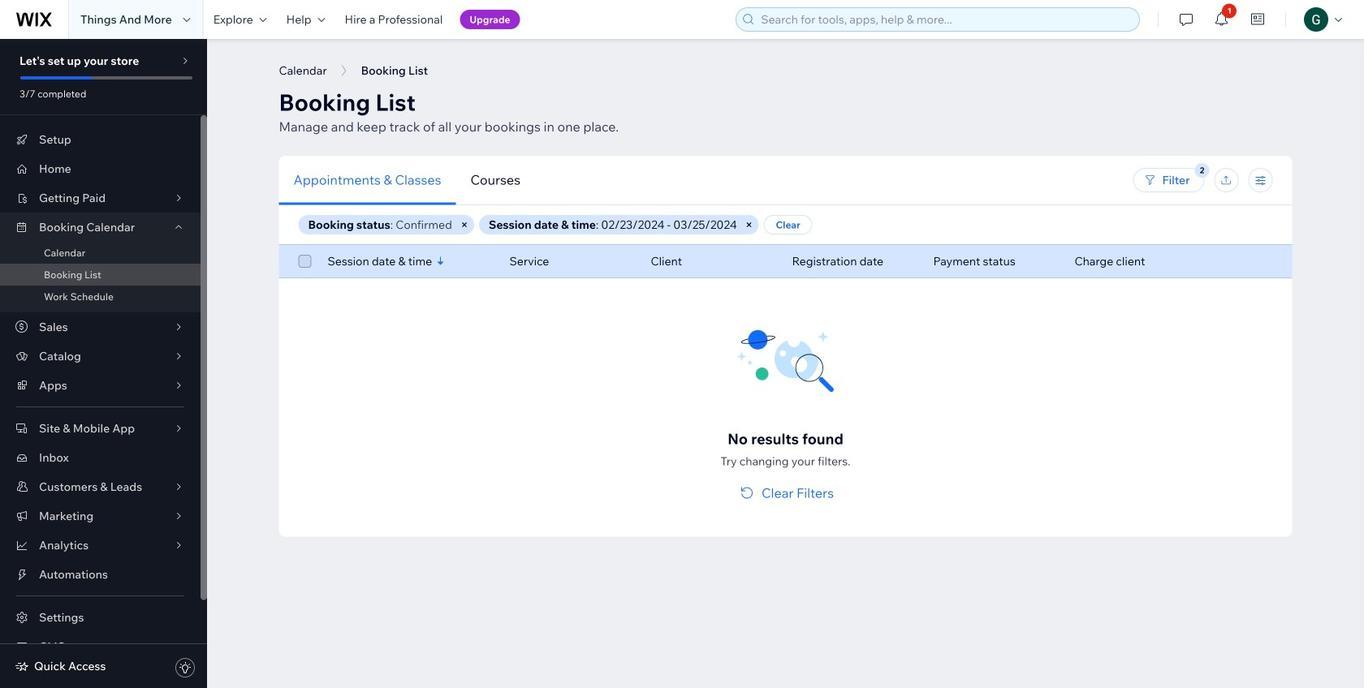 Task type: locate. For each thing, give the bounding box(es) containing it.
Search for tools, apps, help & more... field
[[757, 8, 1135, 31]]

None checkbox
[[299, 252, 312, 271]]

tab list
[[279, 156, 825, 205]]



Task type: describe. For each thing, give the bounding box(es) containing it.
sidebar element
[[0, 39, 207, 689]]



Task type: vqa. For each thing, say whether or not it's contained in the screenshot.
Sidebar element
yes



